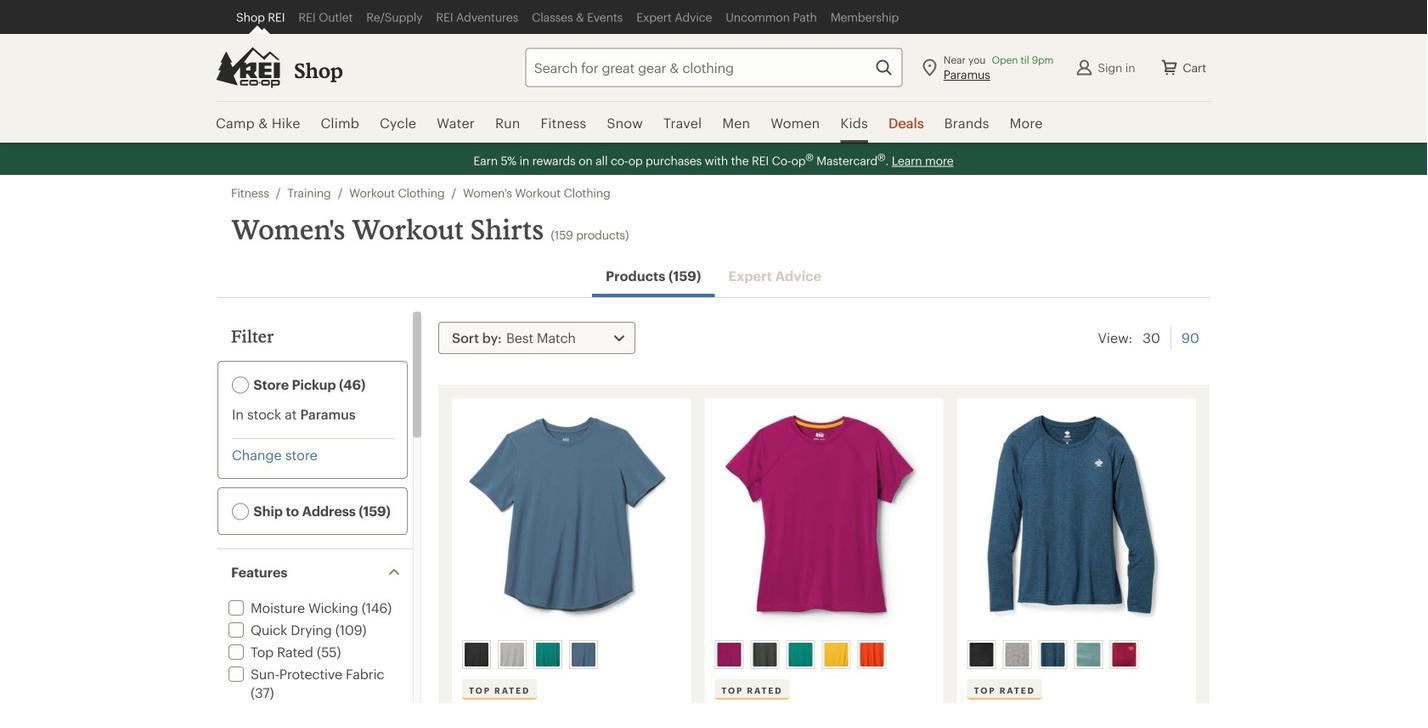 Task type: vqa. For each thing, say whether or not it's contained in the screenshot.
REI Co-op Active Pursuits T-Shirt - Women's 0 'IMAGE'
yes



Task type: locate. For each thing, give the bounding box(es) containing it.
1 black image from the left
[[465, 643, 488, 667]]

pirate black heather image
[[753, 643, 777, 667]]

1 horizontal spatial black image
[[970, 643, 994, 667]]

group for rei co-op active pursuits t-shirt - women's 0 image
[[459, 637, 683, 673]]

0 horizontal spatial group
[[459, 637, 683, 673]]

rabbit ez tee long-sleeve t-shirt - women's 0 image
[[967, 409, 1186, 634]]

2 horizontal spatial group
[[964, 637, 1188, 673]]

vivacious image
[[1112, 643, 1136, 667]]

3 group from the left
[[964, 637, 1188, 673]]

group for rabbit ez tee long-sleeve t-shirt - women's 0 image
[[964, 637, 1188, 673]]

charcoal heather image
[[1005, 643, 1029, 667]]

black image left charcoal heather 'icon'
[[970, 643, 994, 667]]

banner
[[0, 0, 1427, 144]]

1 group from the left
[[459, 637, 683, 673]]

None field
[[526, 48, 903, 87]]

1 horizontal spatial group
[[711, 637, 936, 673]]

alloy gray heather image
[[500, 643, 524, 667]]

add filter: ship to address (159) image
[[232, 503, 249, 520]]

solar red image
[[860, 643, 884, 667]]

0 horizontal spatial black image
[[465, 643, 488, 667]]

group
[[459, 637, 683, 673], [711, 637, 936, 673], [964, 637, 1188, 673]]

None search field
[[495, 48, 903, 87]]

cosmic magenta image
[[717, 643, 741, 667]]

2 group from the left
[[711, 637, 936, 673]]

2 black image from the left
[[970, 643, 994, 667]]

black image left alloy gray heather 'image'
[[465, 643, 488, 667]]

Search for great gear & clothing text field
[[526, 48, 903, 87]]

rei co-op, go to rei.com home page image
[[216, 47, 280, 88]]

black image for rabbit ez tee long-sleeve t-shirt - women's 0 image
[[970, 643, 994, 667]]

rei co-op swiftland running t-shirt - women's 0 image
[[715, 409, 933, 634]]

black image
[[465, 643, 488, 667], [970, 643, 994, 667]]



Task type: describe. For each thing, give the bounding box(es) containing it.
search image
[[874, 57, 894, 78]]

saragasso sea image
[[572, 643, 595, 667]]

goldenrod image
[[824, 643, 848, 667]]

crater teal image
[[536, 643, 560, 667]]

shopping cart is empty image
[[1159, 57, 1179, 78]]

eclipse heather image
[[1041, 643, 1065, 667]]

crater teal image
[[789, 643, 812, 667]]

rei co-op active pursuits t-shirt - women's 0 image
[[462, 409, 681, 634]]

oil teal image
[[1077, 643, 1101, 667]]

group for the rei co-op swiftland running t-shirt - women's 0 image at the right bottom
[[711, 637, 936, 673]]

black image for rei co-op active pursuits t-shirt - women's 0 image
[[465, 643, 488, 667]]



